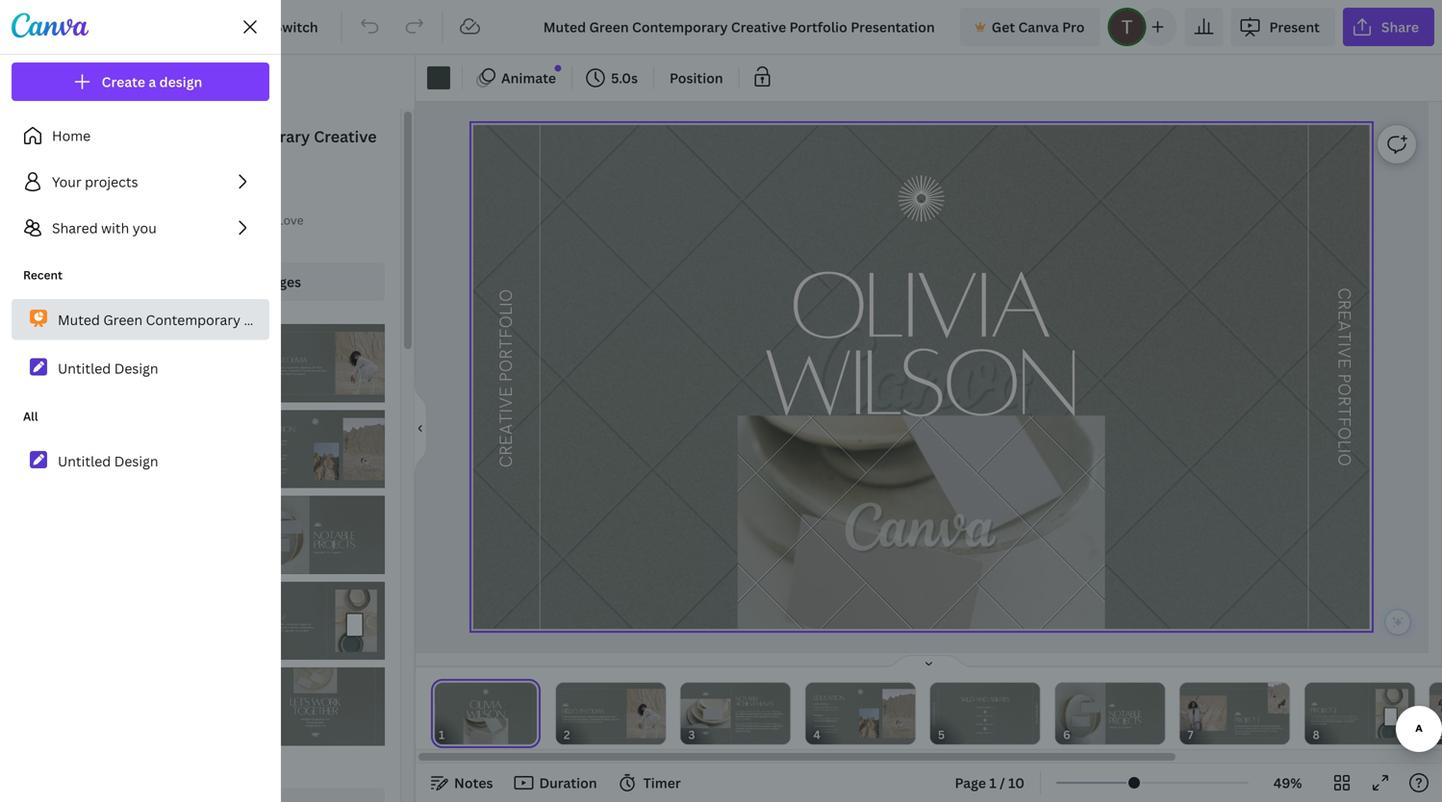 Task type: vqa. For each thing, say whether or not it's contained in the screenshot.
Timer button on the left of the page
yes



Task type: locate. For each thing, give the bounding box(es) containing it.
1 list from the top
[[12, 116, 269, 247]]

view more by with faith & love button
[[130, 211, 304, 230]]

e
[[1334, 310, 1355, 321], [1334, 358, 1355, 369]]

2 untitled design from the top
[[58, 452, 158, 470]]

i
[[1334, 342, 1355, 347], [1334, 449, 1355, 454]]

e down c
[[1334, 310, 1355, 321]]

untitled design link
[[12, 348, 269, 389], [12, 441, 269, 482]]

uploads
[[15, 371, 54, 384]]

view more by with faith & love
[[130, 212, 304, 228]]

muted green contemporary creative portfolio presentation image
[[99, 324, 238, 403], [246, 324, 385, 403], [99, 410, 238, 488], [246, 410, 385, 488], [246, 496, 385, 574], [246, 582, 385, 660], [246, 668, 385, 746]]

0 vertical spatial muted green contemporary creative portfolio presentation
[[99, 126, 377, 172]]

presentation inside button
[[362, 311, 445, 329]]

o
[[1334, 383, 1355, 396], [1334, 427, 1355, 440], [1334, 454, 1355, 467]]

p
[[1334, 374, 1355, 383]]

1 vertical spatial untitled design
[[58, 452, 158, 470]]

1 vertical spatial 10
[[1009, 774, 1025, 793]]

muted right brand
[[58, 311, 100, 329]]

muted
[[99, 126, 148, 147], [58, 311, 100, 329]]

1 vertical spatial muted
[[58, 311, 100, 329]]

1 t from the top
[[1334, 332, 1355, 342]]

contemporary
[[201, 126, 310, 147], [146, 311, 241, 329]]

1 vertical spatial muted green contemporary creative portfolio presentation
[[58, 311, 445, 329]]

1 untitled design from the top
[[58, 359, 158, 378]]

with
[[208, 212, 233, 228]]

i down f
[[1334, 449, 1355, 454]]

1 vertical spatial i
[[1334, 449, 1355, 454]]

untitled for second "untitled design" link from the top
[[58, 452, 111, 470]]

2 vertical spatial creative
[[497, 387, 517, 468]]

pages
[[263, 273, 301, 291]]

0 vertical spatial untitled design
[[58, 359, 158, 378]]

0 vertical spatial untitled
[[58, 359, 111, 378]]

1 vertical spatial t
[[1334, 407, 1355, 417]]

muted green contemporary creative portfolio presentation button
[[12, 299, 445, 340]]

0 vertical spatial untitled design link
[[12, 348, 269, 389]]

0 horizontal spatial green
[[103, 311, 143, 329]]

shared with you
[[52, 219, 157, 237]]

muted green contemporary creative portfolio presentation inside button
[[58, 311, 445, 329]]

1 vertical spatial design
[[114, 359, 158, 378]]

Design title text field
[[528, 8, 953, 46]]

1 vertical spatial home
[[52, 127, 91, 145]]

home link
[[62, 8, 132, 46], [12, 116, 269, 155]]

design
[[19, 94, 51, 107], [114, 359, 158, 378], [114, 452, 158, 470]]

0 vertical spatial creative
[[314, 126, 377, 147]]

o down p
[[1334, 427, 1355, 440]]

10
[[244, 273, 260, 291], [1009, 774, 1025, 793]]

untitled
[[58, 359, 111, 378], [58, 452, 111, 470]]

elements button
[[0, 124, 69, 193]]

0 vertical spatial o
[[1334, 383, 1355, 396]]

i up p
[[1334, 342, 1355, 347]]

all
[[225, 273, 240, 291]]

love
[[277, 212, 304, 228]]

magic switch button
[[201, 8, 334, 46]]

shared
[[52, 219, 98, 237]]

1 vertical spatial contemporary
[[146, 311, 241, 329]]

a up v
[[1334, 321, 1355, 332]]

r up f
[[1334, 396, 1355, 407]]

home link inside the main 'menu bar'
[[62, 8, 132, 46]]

t up l
[[1334, 407, 1355, 417]]

t
[[1334, 332, 1355, 342], [1334, 407, 1355, 417]]

untitled right draw at bottom
[[58, 452, 111, 470]]

t up v
[[1334, 332, 1355, 342]]

olivia
[[790, 250, 1051, 356]]

you
[[133, 219, 157, 237]]

creative portfolio
[[497, 289, 517, 468]]

0 vertical spatial green
[[152, 126, 197, 147]]

2 horizontal spatial portfolio
[[497, 289, 517, 382]]

0 vertical spatial a
[[149, 73, 156, 91]]

1 horizontal spatial 10
[[1009, 774, 1025, 793]]

home up your
[[52, 127, 91, 145]]

1 horizontal spatial portfolio
[[302, 311, 359, 329]]

r up v
[[1334, 300, 1355, 310]]

1 vertical spatial creative
[[244, 311, 298, 329]]

1 vertical spatial green
[[103, 311, 143, 329]]

list containing muted green contemporary creative portfolio presentation
[[12, 255, 445, 389]]

1 vertical spatial presentation
[[99, 183, 170, 199]]

with faith & love element
[[99, 209, 122, 232]]

2 untitled from the top
[[58, 452, 111, 470]]

1 untitled from the top
[[58, 359, 111, 378]]

1 i from the top
[[1334, 342, 1355, 347]]

canva assistant image
[[1391, 615, 1406, 631]]

a
[[149, 73, 156, 91], [1334, 321, 1355, 332]]

untitled design
[[58, 359, 158, 378], [58, 452, 158, 470]]

duration
[[539, 774, 597, 793]]

list
[[12, 116, 269, 247], [12, 255, 445, 389]]

home
[[77, 18, 116, 36], [52, 127, 91, 145]]

text
[[25, 233, 44, 246]]

0 horizontal spatial creative
[[244, 311, 298, 329]]

notes
[[454, 774, 493, 793]]

r
[[1334, 300, 1355, 310], [1334, 396, 1355, 407]]

create a design
[[102, 73, 202, 91]]

shared with you button
[[12, 209, 269, 247]]

0 horizontal spatial a
[[149, 73, 156, 91]]

1 vertical spatial r
[[1334, 396, 1355, 407]]

10 right all
[[244, 273, 260, 291]]

page 1 image
[[431, 683, 541, 745]]

1 vertical spatial o
[[1334, 427, 1355, 440]]

creative inside button
[[244, 311, 298, 329]]

0 horizontal spatial portfolio
[[99, 151, 165, 172]]

green right brand
[[103, 311, 143, 329]]

presentation
[[169, 151, 265, 172], [99, 183, 170, 199], [362, 311, 445, 329]]

1 vertical spatial a
[[1334, 321, 1355, 332]]

list containing home
[[12, 116, 269, 247]]

0 vertical spatial muted
[[99, 126, 148, 147]]

design inside list
[[114, 452, 158, 470]]

2 r from the top
[[1334, 396, 1355, 407]]

0 vertical spatial r
[[1334, 300, 1355, 310]]

0 vertical spatial e
[[1334, 310, 1355, 321]]

2 o from the top
[[1334, 427, 1355, 440]]

get
[[992, 18, 1016, 36]]

apply all 10 pages
[[183, 273, 301, 291]]

untitled inside list
[[58, 452, 111, 470]]

uploads button
[[0, 332, 69, 401]]

a inside dropdown button
[[149, 73, 156, 91]]

get canva pro
[[992, 18, 1085, 36]]

c r e a t i v e p o r t f o l i o
[[1334, 288, 1355, 467]]

1 vertical spatial list
[[12, 255, 445, 389]]

text button
[[0, 193, 69, 263]]

0 vertical spatial t
[[1334, 332, 1355, 342]]

0 vertical spatial home
[[77, 18, 116, 36]]

contemporary up px
[[201, 126, 310, 147]]

a left design
[[149, 73, 156, 91]]

10 inside the apply all 10 pages button
[[244, 273, 260, 291]]

portfolio inside button
[[302, 311, 359, 329]]

0 horizontal spatial 10
[[244, 273, 260, 291]]

2 vertical spatial o
[[1334, 454, 1355, 467]]

1 vertical spatial untitled
[[58, 452, 111, 470]]

switch
[[274, 18, 318, 36]]

portfolio
[[99, 151, 165, 172], [497, 289, 517, 382], [302, 311, 359, 329]]

e up p
[[1334, 358, 1355, 369]]

draw button
[[0, 401, 69, 471]]

o up f
[[1334, 383, 1355, 396]]

home inside list
[[52, 127, 91, 145]]

1 horizontal spatial green
[[152, 126, 197, 147]]

10 right /
[[1009, 774, 1025, 793]]

untitled design right the uploads
[[58, 359, 158, 378]]

home link up your projects button
[[12, 116, 269, 155]]

design inside button
[[19, 94, 51, 107]]

o down l
[[1334, 454, 1355, 467]]

2 e from the top
[[1334, 358, 1355, 369]]

5.0s
[[611, 69, 638, 87]]

1 untitled design link from the top
[[12, 348, 269, 389]]

creative
[[314, 126, 377, 147], [244, 311, 298, 329], [497, 387, 517, 468]]

muted green contemporary creative portfolio presentation up 1080
[[99, 126, 377, 172]]

2 list from the top
[[12, 255, 445, 389]]

1 horizontal spatial creative
[[314, 126, 377, 147]]

create
[[102, 73, 145, 91]]

0 vertical spatial 10
[[244, 273, 260, 291]]

untitled right the uploads
[[58, 359, 111, 378]]

1 vertical spatial home link
[[12, 116, 269, 155]]

green down design
[[152, 126, 197, 147]]

magic
[[232, 18, 271, 36]]

/
[[1000, 774, 1006, 793]]

2 vertical spatial presentation
[[362, 311, 445, 329]]

home up create
[[77, 18, 116, 36]]

brand button
[[0, 263, 69, 332]]

green
[[152, 126, 197, 147], [103, 311, 143, 329]]

0 vertical spatial i
[[1334, 342, 1355, 347]]

home link up create
[[62, 8, 132, 46]]

1 vertical spatial untitled design link
[[12, 441, 269, 482]]

v
[[1334, 347, 1355, 358]]

page 1 / 10
[[955, 774, 1025, 793]]

more
[[159, 212, 188, 228]]

0 vertical spatial list
[[12, 116, 269, 247]]

muted green contemporary creative portfolio presentation down apply all 10 pages
[[58, 311, 445, 329]]

muted up projects
[[99, 126, 148, 147]]

1 e from the top
[[1334, 310, 1355, 321]]

untitled inside list
[[58, 359, 111, 378]]

contemporary down apply
[[146, 311, 241, 329]]

untitled for "untitled design" link in the list
[[58, 359, 111, 378]]

by
[[191, 212, 205, 228]]

f
[[1334, 417, 1355, 427]]

muted green contemporary creative portfolio presentation
[[99, 126, 377, 172], [58, 311, 445, 329]]

0 vertical spatial home link
[[62, 8, 132, 46]]

untitled design list
[[12, 397, 269, 482]]

untitled design right draw at bottom
[[58, 452, 158, 470]]

0 vertical spatial design
[[19, 94, 51, 107]]

2 vertical spatial design
[[114, 452, 158, 470]]

1 vertical spatial e
[[1334, 358, 1355, 369]]



Task type: describe. For each thing, give the bounding box(es) containing it.
3 o from the top
[[1334, 454, 1355, 467]]

timer button
[[613, 768, 689, 799]]

1080
[[222, 183, 251, 199]]

apply
[[183, 273, 221, 291]]

home inside the main 'menu bar'
[[77, 18, 116, 36]]

draw
[[23, 441, 47, 454]]

wilson
[[764, 327, 1077, 434]]

all
[[23, 409, 38, 424]]

with
[[101, 219, 129, 237]]

view
[[130, 212, 156, 228]]

2 untitled design link from the top
[[12, 441, 269, 482]]

Page title text field
[[453, 726, 461, 745]]

canva
[[1019, 18, 1059, 36]]

1 o from the top
[[1334, 383, 1355, 396]]

duration button
[[509, 768, 605, 799]]

page 1 / 10 button
[[948, 768, 1033, 799]]

contemporary inside 'muted green contemporary creative portfolio presentation' button
[[146, 311, 241, 329]]

projects
[[85, 173, 138, 191]]

1920
[[183, 183, 210, 199]]

0 vertical spatial contemporary
[[201, 126, 310, 147]]

main menu bar
[[0, 0, 1443, 55]]

faith
[[236, 212, 264, 228]]

your projects button
[[12, 163, 269, 201]]

timer
[[644, 774, 681, 793]]

2 horizontal spatial creative
[[497, 387, 517, 468]]

2 i from the top
[[1334, 449, 1355, 454]]

1920 x 1080 px
[[183, 183, 267, 199]]

2 t from the top
[[1334, 407, 1355, 417]]

notes button
[[423, 768, 501, 799]]

1 r from the top
[[1334, 300, 1355, 310]]

x
[[213, 183, 219, 199]]

muted inside button
[[58, 311, 100, 329]]

hide image
[[415, 383, 427, 475]]

design button
[[0, 55, 69, 124]]

untitled design link inside list
[[12, 348, 269, 389]]

px
[[254, 183, 267, 199]]

5.0s button
[[580, 63, 646, 93]]

apply all 10 pages button
[[99, 263, 385, 301]]

1
[[990, 774, 997, 793]]

hide pages image
[[883, 654, 975, 670]]

0 vertical spatial presentation
[[169, 151, 265, 172]]

10 inside page 1 / 10 button
[[1009, 774, 1025, 793]]

magic switch
[[232, 18, 318, 36]]

brand
[[20, 302, 49, 315]]

recent
[[23, 267, 62, 283]]

get canva pro button
[[960, 8, 1100, 46]]

side panel tab list
[[0, 55, 69, 763]]

design inside list
[[114, 359, 158, 378]]

c
[[1334, 288, 1355, 300]]

your projects
[[52, 173, 138, 191]]

green inside button
[[103, 311, 143, 329]]

l
[[1334, 440, 1355, 449]]

elements
[[13, 164, 57, 177]]

untitled design inside list
[[58, 452, 158, 470]]

page
[[955, 774, 986, 793]]

create a design button
[[12, 63, 269, 101]]

your
[[52, 173, 81, 191]]

with faith & love image
[[99, 209, 122, 232]]

pro
[[1063, 18, 1085, 36]]

&
[[267, 212, 274, 228]]

hand drawn fireworks image
[[899, 176, 945, 222]]

design
[[159, 73, 202, 91]]

1 horizontal spatial a
[[1334, 321, 1355, 332]]



